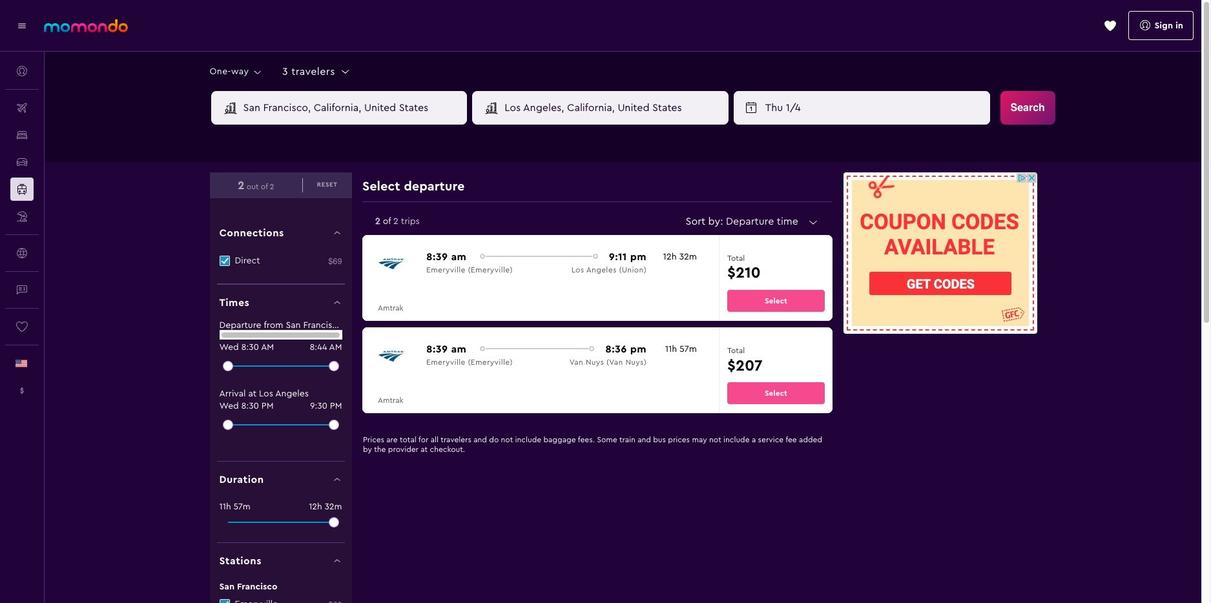 Task type: vqa. For each thing, say whether or not it's contained in the screenshot.
Search for trains icon
yes



Task type: locate. For each thing, give the bounding box(es) containing it.
latest takeoff time slider
[[328, 361, 339, 371]]

1 vertical spatial amtrak logo image
[[379, 346, 404, 368]]

earliest landing time slider
[[223, 420, 233, 430]]

From? text field
[[238, 92, 467, 124]]

united states (english) image
[[16, 360, 27, 368]]

tab panel
[[210, 198, 352, 603]]

0 vertical spatial amtrak logo image
[[379, 253, 404, 275]]

trips image
[[10, 315, 34, 339]]

0 vertical spatial share this item image
[[400, 225, 421, 245]]

amtrak logo image
[[379, 253, 404, 275], [379, 346, 404, 368]]

1 vertical spatial share this item image
[[400, 317, 421, 338]]

Trip type One-way field
[[210, 66, 263, 78]]

dialog
[[0, 0, 1202, 603]]

latest landing time slider
[[328, 420, 339, 430]]

To? text field
[[499, 92, 728, 124]]

1 share this item image from the top
[[400, 225, 421, 245]]

share this item image for first amtrak logo
[[400, 225, 421, 245]]

share this item image
[[400, 225, 421, 245], [400, 317, 421, 338]]

advertisement region
[[843, 172, 1037, 334]]

go to explore image
[[10, 242, 34, 265]]

search for cars image
[[10, 151, 34, 174]]

2 share this item image from the top
[[400, 317, 421, 338]]

share this item image for first amtrak logo from the bottom of the page
[[400, 317, 421, 338]]



Task type: describe. For each thing, give the bounding box(es) containing it.
thursday january 4th element
[[765, 100, 982, 116]]

earliest takeoff time slider
[[223, 361, 233, 371]]

search for packages image
[[10, 205, 34, 228]]

2 amtrak logo image from the top
[[379, 346, 404, 368]]

search for flights image
[[10, 96, 34, 120]]

navigation menu image
[[16, 19, 28, 32]]

search for trains image
[[10, 178, 34, 201]]

1 amtrak logo image from the top
[[379, 253, 404, 275]]

submit feedback about our site image
[[10, 278, 34, 302]]

sign in image
[[10, 59, 34, 83]]

open trips drawer image
[[1104, 19, 1117, 32]]

search for hotels image
[[10, 123, 34, 147]]



